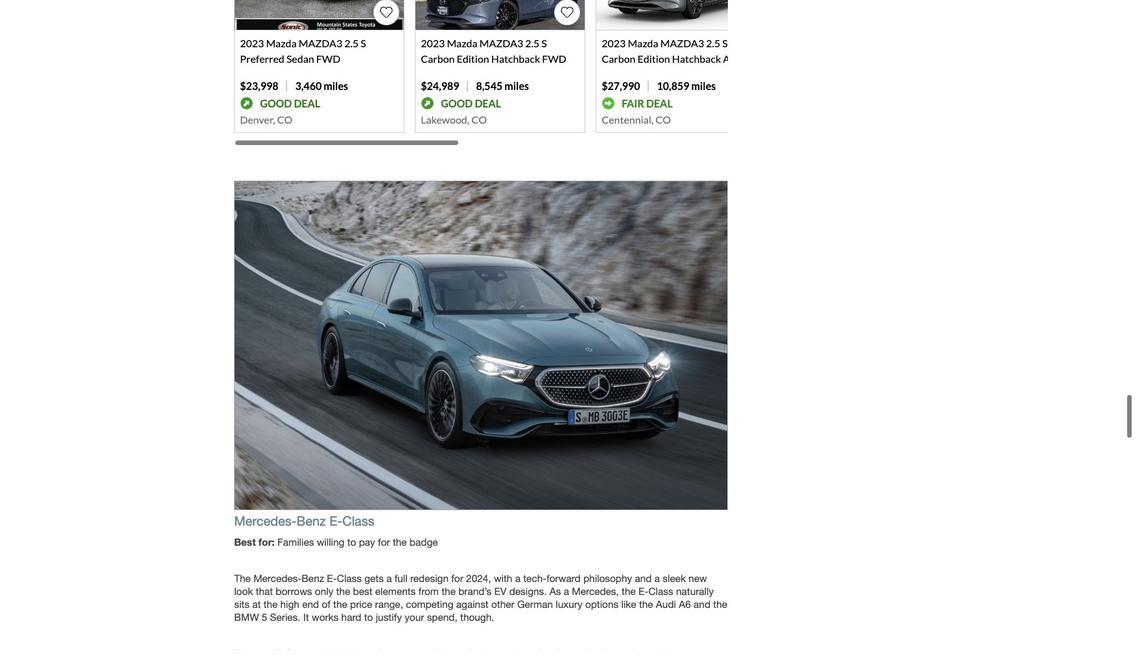 Task type: locate. For each thing, give the bounding box(es) containing it.
2.5 down 2023 mazda mazda3 2.5 s carbon edition hatchback fwd image
[[525, 36, 540, 49]]

2023 up $27,990 on the right of the page
[[602, 36, 626, 49]]

2 2.5 from the left
[[525, 36, 540, 49]]

to left pay
[[347, 536, 356, 548]]

best
[[353, 585, 373, 597]]

deal down 10,859 on the top of page
[[646, 96, 673, 109]]

benz up "families"
[[297, 513, 326, 528]]

1 horizontal spatial mazda3
[[480, 36, 523, 49]]

2023 inside 2023 mazda mazda3 2.5 s carbon edition hatchback fwd
[[421, 36, 445, 49]]

carbon inside 2023 mazda mazda3 2.5 s carbon edition hatchback awd
[[602, 52, 636, 64]]

3,460
[[295, 79, 322, 91]]

your
[[405, 611, 424, 623]]

2 mazda from the left
[[447, 36, 478, 49]]

s inside 2023 mazda mazda3 2.5 s carbon edition hatchback fwd
[[542, 36, 547, 49]]

1 miles from the left
[[324, 79, 348, 91]]

a left full
[[387, 572, 392, 584]]

2.5 for 2023 mazda mazda3 2.5 s carbon edition hatchback awd
[[706, 36, 720, 49]]

0 vertical spatial to
[[347, 536, 356, 548]]

good deal
[[260, 96, 320, 109], [441, 96, 501, 109]]

mazda3 down 2023 mazda mazda3 2.5 s carbon edition hatchback awd image
[[660, 36, 704, 49]]

1 hatchback from the left
[[491, 52, 540, 64]]

good deal up the lakewood, co
[[441, 96, 501, 109]]

to down price
[[364, 611, 373, 623]]

mazda3 inside 2023 mazda mazda3 2.5 s carbon edition hatchback awd
[[660, 36, 704, 49]]

mercedes- up the for:
[[234, 513, 297, 528]]

co for centennial, co
[[656, 113, 671, 125]]

0 horizontal spatial mazda
[[266, 36, 297, 49]]

1 horizontal spatial 2023
[[421, 36, 445, 49]]

1 mazda from the left
[[266, 36, 297, 49]]

fwd inside the "2023 mazda mazda3 2.5 s preferred sedan fwd"
[[316, 52, 341, 64]]

hatchback up "10,859 miles"
[[672, 52, 721, 64]]

0 horizontal spatial carbon
[[421, 52, 455, 64]]

new
[[689, 572, 707, 584]]

2023 up 'preferred'
[[240, 36, 264, 49]]

0 vertical spatial and
[[635, 572, 652, 584]]

and down 'naturally'
[[694, 598, 711, 610]]

german
[[517, 598, 553, 610]]

to inside the mercedes-benz e-class gets a full redesign for 2024, with a tech-forward philosophy and a sleek new look that borrows only the best elements from the brand's ev designs. as a mercedes, the e-class naturally sits at the high end of the price range, competing against other german luxury options like the audi a6 and the bmw 5 series. it works hard to justify your spend, though.
[[364, 611, 373, 623]]

mercedes- up that
[[254, 572, 302, 584]]

2 horizontal spatial co
[[656, 113, 671, 125]]

1 fwd from the left
[[316, 52, 341, 64]]

2023 mazda mazda3 2.5 s carbon edition hatchback fwd
[[421, 36, 566, 64]]

the up like
[[622, 585, 636, 597]]

2 carbon from the left
[[602, 52, 636, 64]]

pay
[[359, 536, 375, 548]]

2 co from the left
[[472, 113, 487, 125]]

that
[[256, 585, 273, 597]]

1 vertical spatial to
[[364, 611, 373, 623]]

0 horizontal spatial hatchback
[[491, 52, 540, 64]]

mazda3 up 'sedan'
[[299, 36, 342, 49]]

fwd
[[316, 52, 341, 64], [542, 52, 566, 64]]

centennial, co
[[602, 113, 671, 125]]

like
[[621, 598, 636, 610]]

1 carbon from the left
[[421, 52, 455, 64]]

mercedes- inside the mercedes-benz e-class gets a full redesign for 2024, with a tech-forward philosophy and a sleek new look that borrows only the best elements from the brand's ev designs. as a mercedes, the e-class naturally sits at the high end of the price range, competing against other german luxury options like the audi a6 and the bmw 5 series. it works hard to justify your spend, though.
[[254, 572, 302, 584]]

a right with
[[515, 572, 521, 584]]

1 good deal from the left
[[260, 96, 320, 109]]

1 2.5 from the left
[[344, 36, 359, 49]]

class up pay
[[342, 513, 375, 528]]

2.5 down 2023 mazda mazda3 2.5 s carbon edition hatchback awd image
[[706, 36, 720, 49]]

naturally
[[676, 585, 714, 597]]

1 vertical spatial for
[[451, 572, 463, 584]]

2 horizontal spatial 2023
[[602, 36, 626, 49]]

carbon
[[421, 52, 455, 64], [602, 52, 636, 64]]

deal down 8,545
[[475, 96, 501, 109]]

mercedes,
[[572, 585, 619, 597]]

a right as
[[564, 585, 569, 597]]

e-
[[329, 513, 342, 528], [327, 572, 337, 584], [639, 585, 649, 597]]

2 horizontal spatial s
[[722, 36, 728, 49]]

0 horizontal spatial fwd
[[316, 52, 341, 64]]

mazda3
[[299, 36, 342, 49], [480, 36, 523, 49], [660, 36, 704, 49]]

carbon for 2023 mazda mazda3 2.5 s carbon edition hatchback fwd
[[421, 52, 455, 64]]

it
[[303, 611, 309, 623]]

3 s from the left
[[722, 36, 728, 49]]

hatchback inside 2023 mazda mazda3 2.5 s carbon edition hatchback fwd
[[491, 52, 540, 64]]

good
[[260, 96, 292, 109], [441, 96, 473, 109]]

mazda up 'sedan'
[[266, 36, 297, 49]]

0 vertical spatial for
[[378, 536, 390, 548]]

2 mazda3 from the left
[[480, 36, 523, 49]]

2 good deal from the left
[[441, 96, 501, 109]]

s for 2023 mazda mazda3 2.5 s carbon edition hatchback fwd
[[542, 36, 547, 49]]

1 vertical spatial benz
[[302, 572, 324, 584]]

for left 2024,
[[451, 572, 463, 584]]

0 horizontal spatial mazda3
[[299, 36, 342, 49]]

miles for 10,859 miles
[[691, 79, 716, 91]]

1 mazda3 from the left
[[299, 36, 342, 49]]

the mercedes-benz e-class gets a full redesign for 2024, with a tech-forward philosophy and a sleek new look that borrows only the best elements from the brand's ev designs. as a mercedes, the e-class naturally sits at the high end of the price range, competing against other german luxury options like the audi a6 and the bmw 5 series. it works hard to justify your spend, though.
[[234, 572, 727, 623]]

though.
[[460, 611, 494, 623]]

mazda inside 2023 mazda mazda3 2.5 s carbon edition hatchback fwd
[[447, 36, 478, 49]]

0 horizontal spatial deal
[[294, 96, 320, 109]]

1 horizontal spatial mazda
[[447, 36, 478, 49]]

mercedes-
[[234, 513, 297, 528], [254, 572, 302, 584]]

deal
[[294, 96, 320, 109], [475, 96, 501, 109], [646, 96, 673, 109]]

1 horizontal spatial carbon
[[602, 52, 636, 64]]

a6
[[679, 598, 691, 610]]

edition
[[457, 52, 489, 64], [638, 52, 670, 64]]

0 horizontal spatial s
[[361, 36, 366, 49]]

1 horizontal spatial for
[[451, 572, 463, 584]]

justify
[[376, 611, 402, 623]]

s down 2023 mazda mazda3 2.5 s preferred sedan fwd image at the left top of page
[[361, 36, 366, 49]]

0 horizontal spatial and
[[635, 572, 652, 584]]

2 deal from the left
[[475, 96, 501, 109]]

for
[[378, 536, 390, 548], [451, 572, 463, 584]]

miles
[[324, 79, 348, 91], [505, 79, 529, 91], [691, 79, 716, 91]]

with
[[494, 572, 512, 584]]

1 horizontal spatial miles
[[505, 79, 529, 91]]

good deal down 3,460
[[260, 96, 320, 109]]

families
[[277, 536, 314, 548]]

miles right 8,545
[[505, 79, 529, 91]]

for:
[[259, 536, 275, 548]]

against
[[456, 598, 489, 610]]

the
[[393, 536, 407, 548], [336, 585, 350, 597], [442, 585, 456, 597], [622, 585, 636, 597], [264, 598, 278, 610], [333, 598, 347, 610], [639, 598, 653, 610], [713, 598, 727, 610]]

2.5 inside 2023 mazda mazda3 2.5 s carbon edition hatchback awd
[[706, 36, 720, 49]]

1 horizontal spatial fwd
[[542, 52, 566, 64]]

2024,
[[466, 572, 491, 584]]

co
[[277, 113, 293, 125], [472, 113, 487, 125], [656, 113, 671, 125]]

of
[[322, 598, 331, 610]]

2.5 down 2023 mazda mazda3 2.5 s preferred sedan fwd image at the left top of page
[[344, 36, 359, 49]]

1 horizontal spatial co
[[472, 113, 487, 125]]

1 2023 from the left
[[240, 36, 264, 49]]

2 2023 from the left
[[421, 36, 445, 49]]

mazda3 inside the "2023 mazda mazda3 2.5 s preferred sedan fwd"
[[299, 36, 342, 49]]

hatchback up 8,545 miles
[[491, 52, 540, 64]]

3 miles from the left
[[691, 79, 716, 91]]

3 co from the left
[[656, 113, 671, 125]]

mazda
[[266, 36, 297, 49], [447, 36, 478, 49], [628, 36, 659, 49]]

$27,990
[[602, 79, 640, 91]]

hard
[[341, 611, 361, 623]]

benz up only
[[302, 572, 324, 584]]

0 horizontal spatial good deal
[[260, 96, 320, 109]]

competing
[[406, 598, 454, 610]]

2023 up $24,989 at left
[[421, 36, 445, 49]]

0 horizontal spatial good
[[260, 96, 292, 109]]

2 horizontal spatial deal
[[646, 96, 673, 109]]

1 deal from the left
[[294, 96, 320, 109]]

1 horizontal spatial good
[[441, 96, 473, 109]]

mazda for $27,990
[[628, 36, 659, 49]]

and up like
[[635, 572, 652, 584]]

1 horizontal spatial 2.5
[[525, 36, 540, 49]]

at
[[252, 598, 261, 610]]

good up denver, co
[[260, 96, 292, 109]]

0 horizontal spatial co
[[277, 113, 293, 125]]

good deal for 3,460
[[260, 96, 320, 109]]

hatchback for 10,859
[[672, 52, 721, 64]]

1 horizontal spatial s
[[542, 36, 547, 49]]

class up best
[[337, 572, 362, 584]]

0 horizontal spatial edition
[[457, 52, 489, 64]]

3 mazda3 from the left
[[660, 36, 704, 49]]

3 2.5 from the left
[[706, 36, 720, 49]]

2 edition from the left
[[638, 52, 670, 64]]

1 vertical spatial and
[[694, 598, 711, 610]]

1 horizontal spatial good deal
[[441, 96, 501, 109]]

carbon inside 2023 mazda mazda3 2.5 s carbon edition hatchback fwd
[[421, 52, 455, 64]]

co right denver,
[[277, 113, 293, 125]]

2 horizontal spatial miles
[[691, 79, 716, 91]]

1 s from the left
[[361, 36, 366, 49]]

2 miles from the left
[[505, 79, 529, 91]]

1 horizontal spatial deal
[[475, 96, 501, 109]]

full
[[395, 572, 408, 584]]

2023 for 2023 mazda mazda3 2.5 s carbon edition hatchback fwd
[[421, 36, 445, 49]]

denver,
[[240, 113, 275, 125]]

end
[[302, 598, 319, 610]]

mazda down 2023 mazda mazda3 2.5 s carbon edition hatchback fwd image
[[447, 36, 478, 49]]

the right of
[[333, 598, 347, 610]]

2 s from the left
[[542, 36, 547, 49]]

edition up 8,545
[[457, 52, 489, 64]]

range,
[[375, 598, 403, 610]]

best for: families willing to pay for the badge
[[234, 536, 438, 548]]

s up awd
[[722, 36, 728, 49]]

2 vertical spatial class
[[649, 585, 673, 597]]

co for denver, co
[[277, 113, 293, 125]]

class
[[342, 513, 375, 528], [337, 572, 362, 584], [649, 585, 673, 597]]

hatchback inside 2023 mazda mazda3 2.5 s carbon edition hatchback awd
[[672, 52, 721, 64]]

s inside the "2023 mazda mazda3 2.5 s preferred sedan fwd"
[[361, 36, 366, 49]]

2023 inside 2023 mazda mazda3 2.5 s carbon edition hatchback awd
[[602, 36, 626, 49]]

to
[[347, 536, 356, 548], [364, 611, 373, 623]]

1 horizontal spatial to
[[364, 611, 373, 623]]

deal for 3,460 miles
[[294, 96, 320, 109]]

3 2023 from the left
[[602, 36, 626, 49]]

badge
[[410, 536, 438, 548]]

2.5 inside the "2023 mazda mazda3 2.5 s preferred sedan fwd"
[[344, 36, 359, 49]]

1 vertical spatial mercedes-
[[254, 572, 302, 584]]

mazda3 inside 2023 mazda mazda3 2.5 s carbon edition hatchback fwd
[[480, 36, 523, 49]]

2 hatchback from the left
[[672, 52, 721, 64]]

2 good from the left
[[441, 96, 473, 109]]

denver, co
[[240, 113, 293, 125]]

gets
[[365, 572, 384, 584]]

a left the sleek
[[655, 572, 660, 584]]

0 vertical spatial e-
[[329, 513, 342, 528]]

miles right 10,859 on the top of page
[[691, 79, 716, 91]]

class up audi
[[649, 585, 673, 597]]

mazda3 down 2023 mazda mazda3 2.5 s carbon edition hatchback fwd image
[[480, 36, 523, 49]]

edition up 10,859 on the top of page
[[638, 52, 670, 64]]

3 mazda from the left
[[628, 36, 659, 49]]

1 co from the left
[[277, 113, 293, 125]]

for right pay
[[378, 536, 390, 548]]

2.5 inside 2023 mazda mazda3 2.5 s carbon edition hatchback fwd
[[525, 36, 540, 49]]

the right only
[[336, 585, 350, 597]]

co right lakewood,
[[472, 113, 487, 125]]

0 horizontal spatial 2.5
[[344, 36, 359, 49]]

benz
[[297, 513, 326, 528], [302, 572, 324, 584]]

price
[[350, 598, 372, 610]]

co down fair deal
[[656, 113, 671, 125]]

edition inside 2023 mazda mazda3 2.5 s carbon edition hatchback awd
[[638, 52, 670, 64]]

carbon up $24,989 at left
[[421, 52, 455, 64]]

2 fwd from the left
[[542, 52, 566, 64]]

0 horizontal spatial for
[[378, 536, 390, 548]]

2 horizontal spatial mazda
[[628, 36, 659, 49]]

edition for 10,859 miles
[[638, 52, 670, 64]]

0 horizontal spatial 2023
[[240, 36, 264, 49]]

10,859
[[657, 79, 689, 91]]

2 horizontal spatial mazda3
[[660, 36, 704, 49]]

s
[[361, 36, 366, 49], [542, 36, 547, 49], [722, 36, 728, 49]]

the
[[234, 572, 251, 584]]

2023 inside the "2023 mazda mazda3 2.5 s preferred sedan fwd"
[[240, 36, 264, 49]]

and
[[635, 572, 652, 584], [694, 598, 711, 610]]

a
[[387, 572, 392, 584], [515, 572, 521, 584], [655, 572, 660, 584], [564, 585, 569, 597]]

mazda down 2023 mazda mazda3 2.5 s carbon edition hatchback awd image
[[628, 36, 659, 49]]

miles right 3,460
[[324, 79, 348, 91]]

3 deal from the left
[[646, 96, 673, 109]]

hatchback
[[491, 52, 540, 64], [672, 52, 721, 64]]

deal down 3,460
[[294, 96, 320, 109]]

mazda inside 2023 mazda mazda3 2.5 s carbon edition hatchback awd
[[628, 36, 659, 49]]

1 good from the left
[[260, 96, 292, 109]]

lakewood, co
[[421, 113, 487, 125]]

edition inside 2023 mazda mazda3 2.5 s carbon edition hatchback fwd
[[457, 52, 489, 64]]

1 horizontal spatial hatchback
[[672, 52, 721, 64]]

series.
[[270, 611, 301, 623]]

s for 2023 mazda mazda3 2.5 s carbon edition hatchback awd
[[722, 36, 728, 49]]

s inside 2023 mazda mazda3 2.5 s carbon edition hatchback awd
[[722, 36, 728, 49]]

s down 2023 mazda mazda3 2.5 s carbon edition hatchback fwd image
[[542, 36, 547, 49]]

good up the lakewood, co
[[441, 96, 473, 109]]

the right "from"
[[442, 585, 456, 597]]

1 edition from the left
[[457, 52, 489, 64]]

for inside the mercedes-benz e-class gets a full redesign for 2024, with a tech-forward philosophy and a sleek new look that borrows only the best elements from the brand's ev designs. as a mercedes, the e-class naturally sits at the high end of the price range, competing against other german luxury options like the audi a6 and the bmw 5 series. it works hard to justify your spend, though.
[[451, 572, 463, 584]]

mazda3 for 3,460
[[299, 36, 342, 49]]

0 horizontal spatial miles
[[324, 79, 348, 91]]

1 horizontal spatial edition
[[638, 52, 670, 64]]

mazda inside the "2023 mazda mazda3 2.5 s preferred sedan fwd"
[[266, 36, 297, 49]]

2023 mazda mazda3 2.5 s carbon edition hatchback fwd image
[[416, 0, 585, 29]]

awd
[[723, 52, 748, 64]]

carbon up $27,990 on the right of the page
[[602, 52, 636, 64]]

designs.
[[509, 585, 547, 597]]

2 horizontal spatial 2.5
[[706, 36, 720, 49]]



Task type: describe. For each thing, give the bounding box(es) containing it.
spend,
[[427, 611, 458, 623]]

0 vertical spatial benz
[[297, 513, 326, 528]]

1 vertical spatial e-
[[327, 572, 337, 584]]

good deal for 8,545
[[441, 96, 501, 109]]

2 vertical spatial e-
[[639, 585, 649, 597]]

2023 mazda mazda3 2.5 s carbon edition hatchback awd
[[602, 36, 748, 64]]

$24,989
[[421, 79, 459, 91]]

the down 'naturally'
[[713, 598, 727, 610]]

1 vertical spatial class
[[337, 572, 362, 584]]

good for $23,998
[[260, 96, 292, 109]]

s for 2023 mazda mazda3 2.5 s preferred sedan fwd
[[361, 36, 366, 49]]

tech-
[[523, 572, 547, 584]]

sleek
[[663, 572, 686, 584]]

2024 mercedes-benz e-class image
[[234, 180, 728, 510]]

0 vertical spatial class
[[342, 513, 375, 528]]

fair deal
[[622, 96, 673, 109]]

10,859 miles
[[657, 79, 716, 91]]

options
[[585, 598, 619, 610]]

carbon for 2023 mazda mazda3 2.5 s carbon edition hatchback awd
[[602, 52, 636, 64]]

the left badge
[[393, 536, 407, 548]]

mazda for $23,998
[[266, 36, 297, 49]]

$23,998
[[240, 79, 278, 91]]

elements
[[375, 585, 416, 597]]

fair
[[622, 96, 644, 109]]

miles for 8,545 miles
[[505, 79, 529, 91]]

mazda3 for 10,859
[[660, 36, 704, 49]]

2023 mazda mazda3 2.5 s carbon edition hatchback awd image
[[597, 0, 766, 29]]

2.5 for 2023 mazda mazda3 2.5 s carbon edition hatchback fwd
[[525, 36, 540, 49]]

mazda for $24,989
[[447, 36, 478, 49]]

only
[[315, 585, 333, 597]]

deal for 10,859 miles
[[646, 96, 673, 109]]

best
[[234, 536, 256, 548]]

0 horizontal spatial to
[[347, 536, 356, 548]]

luxury
[[556, 598, 583, 610]]

2023 for 2023 mazda mazda3 2.5 s preferred sedan fwd
[[240, 36, 264, 49]]

redesign
[[410, 572, 449, 584]]

forward
[[547, 572, 581, 584]]

2023 for 2023 mazda mazda3 2.5 s carbon edition hatchback awd
[[602, 36, 626, 49]]

the right like
[[639, 598, 653, 610]]

as
[[550, 585, 561, 597]]

works
[[312, 611, 339, 623]]

3,460 miles
[[295, 79, 348, 91]]

from
[[419, 585, 439, 597]]

preferred
[[240, 52, 284, 64]]

ev
[[494, 585, 507, 597]]

mercedes-benz e-class
[[234, 513, 375, 528]]

willing
[[317, 536, 345, 548]]

0 vertical spatial mercedes-
[[234, 513, 297, 528]]

bmw
[[234, 611, 259, 623]]

8,545 miles
[[476, 79, 529, 91]]

5
[[262, 611, 267, 623]]

edition for 8,545 miles
[[457, 52, 489, 64]]

mazda3 for 8,545
[[480, 36, 523, 49]]

deal for 8,545 miles
[[475, 96, 501, 109]]

sits
[[234, 598, 250, 610]]

audi
[[656, 598, 676, 610]]

hatchback for 8,545
[[491, 52, 540, 64]]

1 horizontal spatial and
[[694, 598, 711, 610]]

brand's
[[459, 585, 492, 597]]

miles for 3,460 miles
[[324, 79, 348, 91]]

sedan
[[286, 52, 314, 64]]

fwd inside 2023 mazda mazda3 2.5 s carbon edition hatchback fwd
[[542, 52, 566, 64]]

borrows
[[276, 585, 312, 597]]

good for $24,989
[[441, 96, 473, 109]]

benz inside the mercedes-benz e-class gets a full redesign for 2024, with a tech-forward philosophy and a sleek new look that borrows only the best elements from the brand's ev designs. as a mercedes, the e-class naturally sits at the high end of the price range, competing against other german luxury options like the audi a6 and the bmw 5 series. it works hard to justify your spend, though.
[[302, 572, 324, 584]]

2023 mazda mazda3 2.5 s preferred sedan fwd image
[[235, 0, 404, 29]]

centennial,
[[602, 113, 654, 125]]

2023 mazda mazda3 2.5 s preferred sedan fwd
[[240, 36, 366, 64]]

other
[[491, 598, 515, 610]]

look
[[234, 585, 253, 597]]

high
[[280, 598, 299, 610]]

2.5 for 2023 mazda mazda3 2.5 s preferred sedan fwd
[[344, 36, 359, 49]]

lakewood,
[[421, 113, 470, 125]]

8,545
[[476, 79, 503, 91]]

co for lakewood, co
[[472, 113, 487, 125]]

philosophy
[[583, 572, 632, 584]]

the right at
[[264, 598, 278, 610]]



Task type: vqa. For each thing, say whether or not it's contained in the screenshot.
Ready
no



